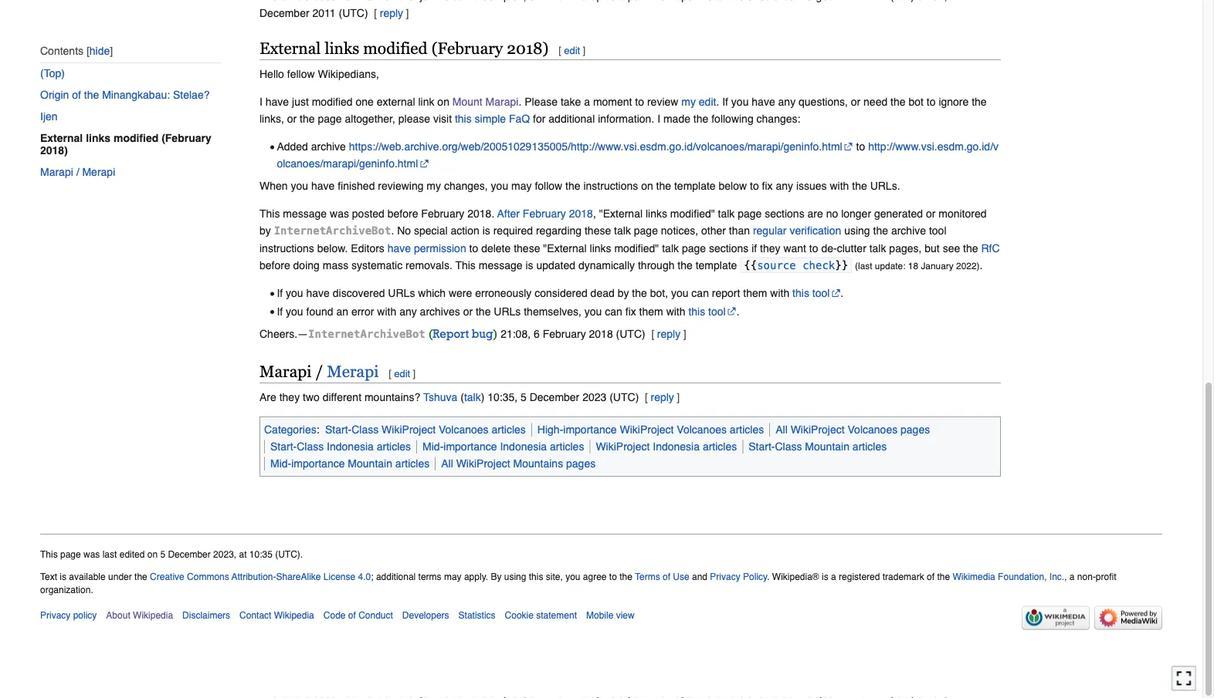 Task type: describe. For each thing, give the bounding box(es) containing it.
information.
[[598, 113, 654, 126]]

site,
[[546, 573, 563, 583]]

0 vertical spatial template
[[674, 181, 716, 193]]

with right issues
[[830, 181, 849, 193]]

this for this message was posted before february 2018. after february 2018
[[260, 208, 280, 221]]

apply.
[[464, 573, 488, 583]]

under
[[108, 573, 132, 583]]

the right ignore
[[972, 96, 987, 109]]

1 horizontal spatial instructions
[[583, 181, 638, 193]]

. up faq
[[519, 96, 522, 109]]

required
[[493, 225, 533, 238]]

with down source
[[770, 288, 789, 300]]

wikiproject indonesia articles link
[[596, 441, 737, 454]]

. down report
[[737, 306, 740, 318]]

available
[[69, 573, 106, 583]]

0 vertical spatial reply
[[380, 7, 403, 19]]

to down the need
[[853, 141, 868, 153]]

0 horizontal spatial december
[[168, 550, 211, 561]]

discovered
[[333, 288, 385, 300]]

1 horizontal spatial urls
[[494, 306, 521, 318]]

1 vertical spatial merapi
[[327, 363, 379, 381]]

different
[[323, 392, 361, 404]]

report bug link
[[433, 331, 493, 342]]

1 horizontal spatial them
[[743, 288, 767, 300]]

importance inside the start-class mountain articles mid-importance mountain articles
[[291, 458, 345, 471]]

or inside , "external links modified" talk page sections are no longer generated or monitored by
[[926, 208, 936, 221]]

you right 'site,'
[[565, 573, 580, 583]]

0 vertical spatial before
[[388, 208, 418, 221]]

0 vertical spatial urls
[[388, 288, 415, 300]]

error
[[351, 306, 374, 318]]

permission
[[414, 243, 466, 255]]

start-class wikiproject volcanoes articles link
[[325, 424, 526, 437]]

2 horizontal spatial marapi
[[485, 96, 519, 109]]

page up available
[[60, 550, 81, 561]]

2 vertical spatial reply
[[651, 392, 674, 404]]

hello
[[260, 69, 284, 81]]

. if you have any questions, or need the bot to ignore the links, or the page altogether, please visit
[[260, 96, 987, 126]]

0 horizontal spatial may
[[444, 573, 462, 583]]

1 vertical spatial privacy
[[40, 611, 71, 622]]

of right origin
[[72, 89, 81, 101]]

talk inside internetarchivebot . no special action is required regarding these talk page notices, other than regular verification
[[614, 225, 631, 238]]

terms of use link
[[635, 573, 689, 583]]

0 horizontal spatial marapi / merapi
[[40, 166, 115, 178]]

tool inside using the archive tool instructions below. editors
[[929, 225, 946, 238]]

bot,
[[650, 288, 668, 300]]

1 vertical spatial my
[[427, 181, 441, 193]]

(utc) inside cheers.— internetarchivebot ( report bug ) 21:08, 6 february 2018 (utc) [ reply ]
[[616, 328, 645, 341]]

by inside , "external links modified" talk page sections are no longer generated or monitored by
[[260, 225, 271, 238]]

non-
[[1077, 573, 1096, 583]]

1 horizontal spatial external
[[260, 39, 321, 58]]

wikiproject up 'wikiproject indonesia articles'
[[620, 424, 674, 437]]

erroneously
[[475, 288, 532, 300]]

to left the de- on the right of the page
[[809, 243, 818, 255]]

message inside 'have permission to delete these "external links modified" talk page sections if they want to de-clutter talk pages, but see the rfc before doing mass systematic removals. this message is updated dynamically through the template {{ source check }} (last update: 18 january 2022) .'
[[479, 260, 523, 272]]

to down the action
[[469, 243, 478, 255]]

wikipedia for contact wikipedia
[[274, 611, 314, 622]]

indonesia inside all wikiproject volcanoes pages start-class indonesia articles
[[327, 441, 374, 454]]

if for if you have discovered urls which were erroneously considered dead by the bot, you can report them with
[[277, 288, 283, 300]]

which
[[418, 288, 446, 300]]

(last
[[855, 262, 872, 272]]

for
[[533, 113, 546, 126]]

2 vertical spatial any
[[399, 306, 417, 318]]

check
[[803, 260, 835, 272]]

mobile view
[[586, 611, 635, 622]]

. inside . if you have any questions, or need the bot to ignore the links, or the page altogether, please visit
[[716, 96, 719, 109]]

contact wikipedia link
[[239, 611, 314, 622]]

you right 'when'
[[291, 181, 308, 193]]

. inside 'have permission to delete these "external links modified" talk page sections if they want to de-clutter talk pages, but see the rfc before doing mass systematic removals. this message is updated dynamically through the template {{ source check }} (last update: 18 january 2022) .'
[[980, 260, 983, 272]]

urls.
[[870, 181, 900, 193]]

foundation,
[[998, 573, 1047, 583]]

of left use
[[663, 573, 670, 583]]

edit for marapi /
[[394, 369, 410, 380]]

2 vertical spatial marapi
[[260, 363, 312, 381]]

bug
[[472, 331, 493, 342]]

pages for all wikiproject mountains pages
[[566, 458, 596, 471]]

hide
[[89, 45, 110, 57]]

edit for external links modified (february 2018)
[[564, 45, 580, 57]]

a inside , a non-profit organization.
[[1070, 573, 1075, 583]]

the down just
[[300, 113, 315, 126]]

is inside internetarchivebot . no special action is required regarding these talk page notices, other than regular verification
[[482, 225, 490, 238]]

need
[[864, 96, 888, 109]]

0 horizontal spatial a
[[584, 96, 590, 109]]

to inside . if you have any questions, or need the bot to ignore the links, or the page altogether, please visit
[[927, 96, 936, 109]]

page inside 'have permission to delete these "external links modified" talk page sections if they want to de-clutter talk pages, but see the rfc before doing mass systematic removals. this message is updated dynamically through the template {{ source check }} (last update: 18 january 2022) .'
[[682, 243, 706, 255]]

code
[[323, 611, 346, 622]]

organization.
[[40, 586, 93, 596]]

all for mountains
[[441, 458, 453, 471]]

code of conduct
[[323, 611, 393, 622]]

1 vertical spatial on
[[641, 181, 653, 193]]

0 horizontal spatial tool
[[708, 306, 726, 318]]

wikiproject down mountains?
[[382, 424, 436, 437]]

4.0
[[358, 573, 371, 583]]

december inside ') 04:04, 4 december 2011 (utc)'
[[260, 7, 309, 19]]

issues
[[796, 181, 827, 193]]

of right code
[[348, 611, 356, 622]]

(utc) right 2023
[[610, 392, 639, 404]]

talk link
[[464, 392, 481, 404]]

was for page
[[83, 550, 100, 561]]

are
[[260, 392, 276, 404]]

to right the 'below'
[[750, 181, 759, 193]]

clutter
[[837, 243, 866, 255]]

1 vertical spatial modified
[[312, 96, 353, 109]]

rfc link
[[981, 243, 1000, 255]]

have up found
[[306, 288, 330, 300]]

pages for all wikiproject volcanoes pages start-class indonesia articles
[[901, 424, 930, 437]]

january
[[921, 262, 954, 272]]

dead
[[591, 288, 615, 300]]

0 horizontal spatial 5
[[160, 550, 165, 561]]

] inside cheers.— internetarchivebot ( report bug ) 21:08, 6 february 2018 (utc) [ reply ]
[[683, 328, 686, 341]]

1 vertical spatial december
[[530, 392, 579, 404]]

all for volcanoes
[[776, 424, 788, 437]]

when
[[260, 181, 288, 193]]

these inside internetarchivebot . no special action is required regarding these talk page notices, other than regular verification
[[585, 225, 611, 238]]

;
[[371, 573, 373, 583]]

fullscreen image
[[1176, 671, 1192, 687]]

. up "sharealike"
[[300, 550, 303, 561]]

page inside . if you have any questions, or need the bot to ignore the links, or the page altogether, please visit
[[318, 113, 342, 126]]

mobile
[[586, 611, 613, 622]]

0 vertical spatial can
[[692, 288, 709, 300]]

high-importance wikiproject volcanoes articles link
[[537, 424, 764, 437]]

posted
[[352, 208, 385, 221]]

instructions inside using the archive tool instructions below. editors
[[260, 243, 314, 255]]

powered by mediawiki image
[[1094, 607, 1162, 631]]

the right follow
[[565, 181, 580, 193]]

you right bot,
[[671, 288, 689, 300]]

0 vertical spatial i
[[260, 96, 263, 109]]

developers link
[[402, 611, 449, 622]]

minangkabau:
[[102, 89, 170, 101]]

the left the urls.
[[852, 181, 867, 193]]

[ right 2011
[[374, 7, 377, 19]]

the down "http://www.vsi.esdm.go.id/v olcanoes/marapi/geninfo.html"
[[656, 181, 671, 193]]

you up "after"
[[491, 181, 508, 193]]

edit link for external links modified (february 2018)
[[564, 45, 580, 57]]

1 vertical spatial they
[[279, 392, 300, 404]]

sections inside , "external links modified" talk page sections are no longer generated or monitored by
[[765, 208, 805, 221]]

have down olcanoes/marapi/geninfo.html
[[311, 181, 335, 193]]

0 vertical spatial (february
[[431, 39, 503, 58]]

mid-importance indonesia articles link
[[423, 441, 584, 454]]

articles inside all wikiproject volcanoes pages start-class indonesia articles
[[377, 441, 411, 454]]

modified" inside , "external links modified" talk page sections are no longer generated or monitored by
[[670, 208, 715, 221]]

wikiproject down high-importance wikiproject volcanoes articles link
[[596, 441, 650, 454]]

0 horizontal spatial them
[[639, 306, 663, 318]]

0 horizontal spatial external links modified (february 2018)
[[40, 132, 211, 157]]

0 vertical spatial mountain
[[805, 441, 850, 454]]

0 vertical spatial archive
[[311, 141, 346, 153]]

the left bot
[[891, 96, 906, 109]]

delete
[[481, 243, 511, 255]]

about wikipedia link
[[106, 611, 173, 622]]

found
[[306, 306, 333, 318]]

to up this simple faq for additional information. i made the following changes:
[[635, 96, 644, 109]]

the right under
[[134, 573, 147, 583]]

0 vertical spatial may
[[511, 181, 532, 193]]

0 vertical spatial internetarchivebot
[[274, 225, 391, 238]]

2 indonesia from the left
[[500, 441, 547, 454]]

) 04:04, 4 december 2011 (utc)
[[260, 0, 956, 19]]

an
[[336, 306, 348, 318]]

finished
[[338, 181, 375, 193]]

. down }}
[[841, 288, 844, 300]]

0 horizontal spatial using
[[504, 573, 526, 583]]

1 horizontal spatial additional
[[549, 113, 595, 126]]

take
[[561, 96, 581, 109]]

with right error
[[377, 306, 396, 318]]

10:35
[[249, 550, 273, 561]]

to inside 'footer'
[[609, 573, 617, 583]]

, for a
[[1064, 573, 1067, 583]]

1 horizontal spatial fix
[[762, 181, 773, 193]]

2 vertical spatial reply button
[[651, 392, 674, 404]]

1 horizontal spatial /
[[315, 363, 323, 381]]

wikiproject indonesia articles
[[596, 441, 737, 454]]

0 horizontal spatial fix
[[625, 306, 636, 318]]

february for internetarchivebot
[[543, 328, 586, 341]]

0 horizontal spatial message
[[283, 208, 327, 221]]

talk down notices,
[[662, 243, 679, 255]]

wikiproject inside all wikiproject volcanoes pages start-class indonesia articles
[[791, 424, 845, 437]]

have permission to delete these "external links modified" talk page sections if they want to de-clutter talk pages, but see the rfc before doing mass systematic removals. this message is updated dynamically through the template {{ source check }} (last update: 18 january 2022) .
[[260, 243, 1000, 272]]

are
[[808, 208, 823, 221]]

start- for start-class mountain articles mid-importance mountain articles
[[749, 441, 775, 454]]

"external inside 'have permission to delete these "external links modified" talk page sections if they want to de-clutter talk pages, but see the rfc before doing mass systematic removals. this message is updated dynamically through the template {{ source check }} (last update: 18 january 2022) .'
[[543, 243, 587, 255]]

of right trademark at right
[[927, 573, 935, 583]]

https://web.archive.org/web/20051029135005/http://www.vsi.esdm.go.id/volcanoes/marapi/geninfo.html link
[[349, 141, 853, 153]]

18
[[908, 262, 918, 272]]

0 vertical spatial reply button
[[380, 7, 403, 19]]

if you found an error with any archives or the urls themselves, you can fix them with this tool
[[277, 306, 726, 318]]

just
[[292, 96, 309, 109]]

have permission link
[[388, 243, 466, 255]]

template inside 'have permission to delete these "external links modified" talk page sections if they want to de-clutter talk pages, but see the rfc before doing mass systematic removals. this message is updated dynamically through the template {{ source check }} (last update: 18 january 2022) .'
[[696, 260, 737, 272]]

class inside all wikiproject volcanoes pages start-class indonesia articles
[[297, 441, 324, 454]]

0 horizontal spatial mountain
[[348, 458, 392, 471]]

all wikiproject mountains pages
[[441, 458, 596, 471]]

1 horizontal spatial 5
[[521, 392, 527, 404]]

the right through
[[678, 260, 693, 272]]

mid-importance indonesia articles
[[423, 441, 584, 454]]

review
[[647, 96, 678, 109]]

high-
[[537, 424, 563, 437]]

marapi / merapi link
[[40, 161, 221, 183]]

start-class mountain articles mid-importance mountain articles
[[270, 441, 887, 471]]

wikimedia foundation, inc. link
[[953, 573, 1064, 583]]

talk up the update:
[[869, 243, 886, 255]]

stelae?
[[173, 89, 210, 101]]

merapi link
[[327, 363, 379, 381]]

contents hide
[[40, 44, 110, 57]]

creative
[[150, 573, 184, 583]]

[ up high-importance wikiproject volcanoes articles
[[645, 392, 648, 404]]

1 horizontal spatial by
[[618, 288, 629, 300]]

0 horizontal spatial marapi
[[40, 166, 73, 178]]

wikiproject down mid-importance indonesia articles
[[456, 458, 510, 471]]

updated
[[536, 260, 575, 272]]

2 vertical spatial modified
[[113, 132, 159, 144]]

using inside using the archive tool instructions below. editors
[[844, 225, 870, 238]]

the up 2022)
[[963, 243, 978, 255]]

page inside , "external links modified" talk page sections are no longer generated or monitored by
[[738, 208, 762, 221]]

action
[[451, 225, 479, 238]]

or down were
[[463, 306, 473, 318]]

themselves,
[[524, 306, 582, 318]]

2 vertical spatial )
[[481, 392, 485, 404]]

1 horizontal spatial marapi / merapi
[[260, 363, 379, 381]]

1 horizontal spatial tool
[[812, 288, 830, 300]]

0 vertical spatial modified
[[363, 39, 428, 58]]

february up special at the top of page
[[421, 208, 464, 221]]

external inside external links modified (february 2018)
[[40, 132, 83, 144]]

the left bot,
[[632, 288, 647, 300]]

start- inside all wikiproject volcanoes pages start-class indonesia articles
[[270, 441, 297, 454]]

with down bot,
[[666, 306, 685, 318]]

1 horizontal spatial a
[[831, 573, 836, 583]]

generated
[[874, 208, 923, 221]]

{{
[[744, 260, 757, 272]]

[ up take
[[559, 45, 561, 57]]

start-class mountain articles link
[[749, 441, 887, 454]]

mountains
[[513, 458, 563, 471]]

[ up mountains?
[[389, 369, 392, 380]]

if you have discovered urls which were erroneously considered dead by the bot, you can report them with this tool
[[277, 288, 830, 300]]

1 vertical spatial any
[[776, 181, 793, 193]]

one
[[356, 96, 374, 109]]



Task type: locate. For each thing, give the bounding box(es) containing it.
1 horizontal spatial mountain
[[805, 441, 850, 454]]

1 vertical spatial by
[[618, 288, 629, 300]]

through
[[638, 260, 675, 272]]

categories :
[[264, 424, 322, 437]]

but
[[925, 243, 940, 255]]

policy
[[743, 573, 767, 583]]

archive up pages,
[[891, 225, 926, 238]]

you up cheers.—
[[286, 306, 303, 318]]

february for message
[[523, 208, 566, 221]]

1 horizontal spatial external links modified (february 2018)
[[260, 39, 549, 58]]

they right if
[[760, 243, 780, 255]]

internetarchivebot up below.
[[274, 225, 391, 238]]

this tool link for this
[[792, 288, 841, 300]]

volcanoes for start-class wikiproject volcanoes articles
[[439, 424, 489, 437]]

this up text
[[40, 550, 58, 561]]

my
[[681, 96, 696, 109], [427, 181, 441, 193]]

1 vertical spatial archive
[[891, 225, 926, 238]]

all wikiproject volcanoes pages link
[[776, 424, 930, 437]]

page up 'have permission to delete these "external links modified" talk page sections if they want to de-clutter talk pages, but see the rfc before doing mass systematic removals. this message is updated dynamically through the template {{ source check }} (last update: 18 january 2022) .'
[[634, 225, 658, 238]]

) left the 10:35,
[[481, 392, 485, 404]]

[ edit ]
[[559, 45, 585, 57], [389, 369, 416, 380]]

reply right 2011
[[380, 7, 403, 19]]

marapi up are
[[260, 363, 312, 381]]

on inside 'footer'
[[147, 550, 158, 561]]

0 vertical spatial sections
[[765, 208, 805, 221]]

1 volcanoes from the left
[[439, 424, 489, 437]]

volcanoes inside all wikiproject volcanoes pages start-class indonesia articles
[[848, 424, 898, 437]]

1 horizontal spatial can
[[692, 288, 709, 300]]

you down dead
[[585, 306, 602, 318]]

0 horizontal spatial modified
[[113, 132, 159, 144]]

0 vertical spatial by
[[260, 225, 271, 238]]

pages
[[901, 424, 930, 437], [566, 458, 596, 471]]

you up following
[[731, 96, 749, 109]]

0 horizontal spatial [ edit ]
[[389, 369, 416, 380]]

2022)
[[956, 262, 980, 272]]

report
[[433, 331, 469, 342]]

inc.
[[1049, 573, 1064, 583]]

these down 'required'
[[514, 243, 540, 255]]

marapi down ijen
[[40, 166, 73, 178]]

reply button right 2011
[[380, 7, 403, 19]]

instructions
[[583, 181, 638, 193], [260, 243, 314, 255]]

0 vertical spatial my
[[681, 96, 696, 109]]

this up were
[[455, 260, 476, 272]]

fellow
[[287, 69, 315, 81]]

start- for start-class wikiproject volcanoes articles
[[325, 424, 352, 437]]

2 horizontal spatial start-
[[749, 441, 775, 454]]

mountain
[[805, 441, 850, 454], [348, 458, 392, 471]]

0 horizontal spatial mid-
[[270, 458, 291, 471]]

wikipedians,
[[318, 69, 379, 81]]

importance up the start-class mountain articles mid-importance mountain articles
[[563, 424, 617, 437]]

text
[[40, 573, 57, 583]]

,
[[593, 208, 596, 221], [1064, 573, 1067, 583]]

agree
[[583, 573, 607, 583]]

december left 2011
[[260, 7, 309, 19]]

1 vertical spatial can
[[605, 306, 622, 318]]

) inside cheers.— internetarchivebot ( report bug ) 21:08, 6 february 2018 (utc) [ reply ]
[[493, 331, 498, 342]]

please
[[525, 96, 558, 109]]

regarding
[[536, 225, 582, 238]]

page inside internetarchivebot . no special action is required regarding these talk page notices, other than regular verification
[[634, 225, 658, 238]]

[ edit ] for marapi /
[[389, 369, 416, 380]]

categories
[[264, 424, 316, 437]]

merapi
[[82, 166, 115, 178], [327, 363, 379, 381]]

these inside 'have permission to delete these "external links modified" talk page sections if they want to de-clutter talk pages, but see the rfc before doing mass systematic removals. this message is updated dynamically through the template {{ source check }} (last update: 18 january 2022) .'
[[514, 243, 540, 255]]

0 vertical spatial 5
[[521, 392, 527, 404]]

added
[[277, 141, 308, 153]]

reply button up high-importance wikiproject volcanoes articles
[[651, 392, 674, 404]]

you inside . if you have any questions, or need the bot to ignore the links, or the page altogether, please visit
[[731, 96, 749, 109]]

before up no
[[388, 208, 418, 221]]

1 vertical spatial mid-
[[270, 458, 291, 471]]

1 vertical spatial 5
[[160, 550, 165, 561]]

class for start-class mountain articles mid-importance mountain articles
[[775, 441, 802, 454]]

internetarchivebot
[[274, 225, 391, 238], [308, 328, 425, 341]]

0 horizontal spatial )
[[481, 392, 485, 404]]

merapi inside marapi / merapi link
[[82, 166, 115, 178]]

2 horizontal spatial modified
[[363, 39, 428, 58]]

mid- inside the start-class mountain articles mid-importance mountain articles
[[270, 458, 291, 471]]

editors
[[351, 243, 385, 255]]

volcanoes
[[439, 424, 489, 437], [677, 424, 727, 437], [848, 424, 898, 437]]

, for "external
[[593, 208, 596, 221]]

3 indonesia from the left
[[653, 441, 700, 454]]

origin of the minangkabau: stelae? link
[[40, 84, 221, 106]]

merapi down external links modified (february 2018) link
[[82, 166, 115, 178]]

, inside , a non-profit organization.
[[1064, 573, 1067, 583]]

/ up "two"
[[315, 363, 323, 381]]

1 indonesia from the left
[[327, 441, 374, 454]]

merapi up different
[[327, 363, 379, 381]]

(utc) inside ') 04:04, 4 december 2011 (utc)'
[[339, 7, 368, 19]]

external up fellow
[[260, 39, 321, 58]]

1 horizontal spatial sections
[[765, 208, 805, 221]]

0 vertical spatial this
[[260, 208, 280, 221]]

commons
[[187, 573, 229, 583]]

0 horizontal spatial ,
[[593, 208, 596, 221]]

all up the start-class mountain articles link
[[776, 424, 788, 437]]

1 horizontal spatial )
[[493, 331, 498, 342]]

0 vertical spatial these
[[585, 225, 611, 238]]

archive up olcanoes/marapi/geninfo.html
[[311, 141, 346, 153]]

and
[[692, 573, 707, 583]]

1 horizontal spatial i
[[657, 113, 660, 126]]

)
[[911, 0, 914, 2], [493, 331, 498, 342], [481, 392, 485, 404]]

0 horizontal spatial before
[[260, 260, 290, 272]]

source
[[757, 260, 796, 272]]

to right agree
[[609, 573, 617, 583]]

start-class wikiproject volcanoes articles
[[325, 424, 526, 437]]

cheers.—
[[260, 328, 308, 341]]

1 vertical spatial instructions
[[260, 243, 314, 255]]

them down bot,
[[639, 306, 663, 318]]

archive inside using the archive tool instructions below. editors
[[891, 225, 926, 238]]

pages,
[[889, 243, 922, 255]]

volcanoes for high-importance wikiproject volcanoes articles
[[677, 424, 727, 437]]

1 horizontal spatial my
[[681, 96, 696, 109]]

"external
[[599, 208, 643, 221], [543, 243, 587, 255]]

internetarchivebot inside cheers.— internetarchivebot ( report bug ) 21:08, 6 february 2018 (utc) [ reply ]
[[308, 328, 425, 341]]

edit link for marapi /
[[394, 369, 410, 380]]

was
[[330, 208, 349, 221], [83, 550, 100, 561]]

additional right ;
[[376, 573, 416, 583]]

, a non-profit organization.
[[40, 573, 1116, 596]]

when you have finished reviewing my changes, you may follow the instructions on the template below to fix any issues with the urls.
[[260, 181, 900, 193]]

this inside 'have permission to delete these "external links modified" talk page sections if they want to de-clutter talk pages, but see the rfc before doing mass systematic removals. this message is updated dynamically through the template {{ source check }} (last update: 18 january 2022) .'
[[455, 260, 476, 272]]

start- inside the start-class mountain articles mid-importance mountain articles
[[749, 441, 775, 454]]

wikimedia foundation image
[[1022, 607, 1090, 631]]

have inside 'have permission to delete these "external links modified" talk page sections if they want to de-clutter talk pages, but see the rfc before doing mass systematic removals. this message is updated dynamically through the template {{ source check }} (last update: 18 january 2022) .'
[[388, 243, 411, 255]]

2018 inside cheers.— internetarchivebot ( report bug ) 21:08, 6 february 2018 (utc) [ reply ]
[[589, 328, 613, 341]]

edit up following
[[699, 96, 716, 109]]

) inside ') 04:04, 4 december 2011 (utc)'
[[911, 0, 914, 2]]

"external inside , "external links modified" talk page sections are no longer generated or monitored by
[[599, 208, 643, 221]]

i up "links,"
[[260, 96, 263, 109]]

0 horizontal spatial edit
[[394, 369, 410, 380]]

) left 21:08,
[[493, 331, 498, 342]]

special
[[414, 225, 448, 238]]

links down ijen link
[[86, 132, 110, 144]]

2 horizontal spatial december
[[530, 392, 579, 404]]

no
[[826, 208, 838, 221]]

, inside , "external links modified" talk page sections are no longer generated or monitored by
[[593, 208, 596, 221]]

:
[[316, 424, 319, 437]]

1 horizontal spatial marapi
[[260, 363, 312, 381]]

talk left the 10:35,
[[464, 392, 481, 404]]

by down 'when'
[[260, 225, 271, 238]]

to right bot
[[927, 96, 936, 109]]

1 wikipedia from the left
[[133, 611, 173, 622]]

0 horizontal spatial (february
[[162, 132, 211, 144]]

modified" up through
[[614, 243, 659, 255]]

this down 'when'
[[260, 208, 280, 221]]

marapi / merapi
[[40, 166, 115, 178], [260, 363, 379, 381]]

(utc) down dynamically
[[616, 328, 645, 341]]

by
[[491, 573, 502, 583]]

2023
[[582, 392, 607, 404]]

may
[[511, 181, 532, 193], [444, 573, 462, 583]]

1 vertical spatial external links modified (february 2018)
[[40, 132, 211, 157]]

0 horizontal spatial pages
[[566, 458, 596, 471]]

any left issues
[[776, 181, 793, 193]]

is inside 'have permission to delete these "external links modified" talk page sections if they want to de-clutter talk pages, but see the rfc before doing mass systematic removals. this message is updated dynamically through the template {{ source check }} (last update: 18 january 2022) .'
[[526, 260, 533, 272]]

2 wikipedia from the left
[[274, 611, 314, 622]]

external links modified (february 2018) link
[[40, 127, 232, 161]]

marapi up this simple faq "link"
[[485, 96, 519, 109]]

2018 for internetarchivebot
[[589, 328, 613, 341]]

class inside the start-class mountain articles mid-importance mountain articles
[[775, 441, 802, 454]]

1 vertical spatial edit link
[[394, 369, 410, 380]]

2 horizontal spatial )
[[911, 0, 914, 2]]

(february down the stelae?
[[162, 132, 211, 144]]

0 vertical spatial "external
[[599, 208, 643, 221]]

1 horizontal spatial was
[[330, 208, 349, 221]]

the left wikimedia
[[937, 573, 950, 583]]

class for start-class wikiproject volcanoes articles
[[352, 424, 379, 437]]

my up the this message was posted before february 2018. after february 2018
[[427, 181, 441, 193]]

0 horizontal spatial external
[[40, 132, 83, 144]]

fix down dynamically
[[625, 306, 636, 318]]

1 horizontal spatial archive
[[891, 225, 926, 238]]

4
[[950, 0, 956, 2]]

0 horizontal spatial modified"
[[614, 243, 659, 255]]

1 vertical spatial 2018
[[589, 328, 613, 341]]

1 horizontal spatial start-
[[325, 424, 352, 437]]

1 vertical spatial reply
[[657, 328, 681, 341]]

this for this page was last edited on 5 december 2023, at 10:35 (utc) .
[[40, 550, 58, 561]]

the inside using the archive tool instructions below. editors
[[873, 225, 888, 238]]

21:08,
[[501, 328, 531, 341]]

links up wikipedians,
[[325, 39, 359, 58]]

page up than
[[738, 208, 762, 221]]

0 vertical spatial merapi
[[82, 166, 115, 178]]

any up changes:
[[778, 96, 796, 109]]

1 vertical spatial )
[[493, 331, 498, 342]]

start-
[[325, 424, 352, 437], [270, 441, 297, 454], [749, 441, 775, 454]]

1 horizontal spatial on
[[437, 96, 449, 109]]

0 horizontal spatial on
[[147, 550, 158, 561]]

2 vertical spatial tool
[[708, 306, 726, 318]]

modified" inside 'have permission to delete these "external links modified" talk page sections if they want to de-clutter talk pages, but see the rfc before doing mass systematic removals. this message is updated dynamically through the template {{ source check }} (last update: 18 january 2022) .'
[[614, 243, 659, 255]]

these up dynamically
[[585, 225, 611, 238]]

2 volcanoes from the left
[[677, 424, 727, 437]]

5 up the creative
[[160, 550, 165, 561]]

modified
[[363, 39, 428, 58], [312, 96, 353, 109], [113, 132, 159, 144]]

0 horizontal spatial merapi
[[82, 166, 115, 178]]

footer containing this page was last edited on 5 december 2023, at 10:35
[[40, 535, 1162, 636]]

mid- down start-class wikiproject volcanoes articles
[[423, 441, 444, 454]]

0 horizontal spatial they
[[279, 392, 300, 404]]

importance for high-
[[563, 424, 617, 437]]

0 horizontal spatial sections
[[709, 243, 749, 255]]

1 horizontal spatial indonesia
[[500, 441, 547, 454]]

the right origin
[[84, 89, 99, 101]]

2018) inside external links modified (february 2018)
[[40, 144, 68, 157]]

( inside cheers.— internetarchivebot ( report bug ) 21:08, 6 february 2018 (utc) [ reply ]
[[428, 331, 433, 342]]

0 vertical spatial privacy
[[710, 573, 740, 583]]

0 vertical spatial them
[[743, 288, 767, 300]]

reply inside cheers.— internetarchivebot ( report bug ) 21:08, 6 february 2018 (utc) [ reply ]
[[657, 328, 681, 341]]

is down 2018.
[[482, 225, 490, 238]]

links up notices,
[[646, 208, 667, 221]]

faq
[[509, 113, 530, 126]]

february
[[421, 208, 464, 221], [523, 208, 566, 221], [543, 328, 586, 341]]

2018) down ijen
[[40, 144, 68, 157]]

have up changes:
[[752, 96, 775, 109]]

0 vertical spatial tool
[[929, 225, 946, 238]]

1 vertical spatial internetarchivebot
[[308, 328, 425, 341]]

links inside 'have permission to delete these "external links modified" talk page sections if they want to de-clutter talk pages, but see the rfc before doing mass systematic removals. this message is updated dynamically through the template {{ source check }} (last update: 18 january 2022) .'
[[590, 243, 611, 255]]

tshuva link
[[423, 392, 457, 404]]

them
[[743, 288, 767, 300], [639, 306, 663, 318]]

marapi
[[485, 96, 519, 109], [40, 166, 73, 178], [260, 363, 312, 381]]

all inside all wikiproject volcanoes pages start-class indonesia articles
[[776, 424, 788, 437]]

tshuva
[[423, 392, 457, 404]]

0 vertical spatial mid-
[[423, 441, 444, 454]]

the left "terms"
[[620, 573, 632, 583]]

6
[[534, 328, 540, 341]]

edit up take
[[564, 45, 580, 57]]

(utc) inside 'footer'
[[275, 550, 300, 561]]

tool up but
[[929, 225, 946, 238]]

1 vertical spatial /
[[315, 363, 323, 381]]

talk up other
[[718, 208, 735, 221]]

. inside internetarchivebot . no special action is required regarding these talk page notices, other than regular verification
[[391, 225, 394, 238]]

2 horizontal spatial volcanoes
[[848, 424, 898, 437]]

february down 'themselves,'
[[543, 328, 586, 341]]

additional down take
[[549, 113, 595, 126]]

external
[[377, 96, 415, 109]]

pages inside all wikiproject volcanoes pages start-class indonesia articles
[[901, 424, 930, 437]]

contact
[[239, 611, 271, 622]]

0 horizontal spatial /
[[76, 166, 79, 178]]

1 vertical spatial edit
[[699, 96, 716, 109]]

links inside external links modified (february 2018)
[[86, 132, 110, 144]]

they inside 'have permission to delete these "external links modified" talk page sections if they want to de-clutter talk pages, but see the rfc before doing mass systematic removals. this message is updated dynamically through the template {{ source check }} (last update: 18 january 2022) .'
[[760, 243, 780, 255]]

importance down start-class indonesia articles link
[[291, 458, 345, 471]]

was for message
[[330, 208, 349, 221]]

0 vertical spatial 2018)
[[507, 39, 549, 58]]

0 horizontal spatial wikipedia
[[133, 611, 173, 622]]

1 vertical spatial mountain
[[348, 458, 392, 471]]

i down review
[[657, 113, 660, 126]]

. left wikipedia® at the bottom right
[[767, 573, 770, 583]]

importance for mid-
[[444, 441, 497, 454]]

using the archive tool instructions below. editors
[[260, 225, 946, 255]]

1 horizontal spatial message
[[479, 260, 523, 272]]

3 volcanoes from the left
[[848, 424, 898, 437]]

1 vertical spatial template
[[696, 260, 737, 272]]

see
[[943, 243, 960, 255]]

the up bug
[[476, 306, 491, 318]]

0 horizontal spatial all
[[441, 458, 453, 471]]

attribution-
[[232, 573, 276, 583]]

0 vertical spatial modified"
[[670, 208, 715, 221]]

0 horizontal spatial additional
[[376, 573, 416, 583]]

developers
[[402, 611, 449, 622]]

0 horizontal spatial volcanoes
[[439, 424, 489, 437]]

the down my edit "link"
[[693, 113, 708, 126]]

mount
[[452, 96, 482, 109]]

1 vertical spatial (
[[460, 392, 464, 404]]

2 horizontal spatial importance
[[563, 424, 617, 437]]

any inside . if you have any questions, or need the bot to ignore the links, or the page altogether, please visit
[[778, 96, 796, 109]]

10:35,
[[488, 392, 518, 404]]

is right wikipedia® at the bottom right
[[822, 573, 828, 583]]

1 vertical spatial fix
[[625, 306, 636, 318]]

if for if you found an error with any archives or the urls themselves, you can fix them with
[[277, 306, 283, 318]]

1 vertical spatial was
[[83, 550, 100, 561]]

(february inside external links modified (february 2018)
[[162, 132, 211, 144]]

links inside , "external links modified" talk page sections are no longer generated or monitored by
[[646, 208, 667, 221]]

0 horizontal spatial can
[[605, 306, 622, 318]]

if inside . if you have any questions, or need the bot to ignore the links, or the page altogether, please visit
[[722, 96, 728, 109]]

cheers.— internetarchivebot ( report bug ) 21:08, 6 february 2018 (utc) [ reply ]
[[260, 328, 686, 342]]

1 vertical spatial i
[[657, 113, 660, 126]]

1 horizontal spatial before
[[388, 208, 418, 221]]

2023,
[[213, 550, 236, 561]]

tool down report
[[708, 306, 726, 318]]

/ inside marapi / merapi link
[[76, 166, 79, 178]]

sections inside 'have permission to delete these "external links modified" talk page sections if they want to de-clutter talk pages, but see the rfc before doing mass systematic removals. this message is updated dynamically through the template {{ source check }} (last update: 18 january 2022) .'
[[709, 243, 749, 255]]

or left the need
[[851, 96, 861, 109]]

edit link up take
[[564, 45, 580, 57]]

1 vertical spatial reply button
[[657, 328, 681, 341]]

want
[[783, 243, 806, 255]]

this tool link for tool
[[688, 306, 737, 318]]

1 vertical spatial [ edit ]
[[389, 369, 416, 380]]

any left archives
[[399, 306, 417, 318]]

view
[[616, 611, 635, 622]]

before left doing
[[260, 260, 290, 272]]

or down just
[[287, 113, 297, 126]]

[ inside cheers.— internetarchivebot ( report bug ) 21:08, 6 february 2018 (utc) [ reply ]
[[651, 328, 654, 341]]

below.
[[317, 243, 348, 255]]

importance down "start-class wikiproject volcanoes articles" link on the bottom
[[444, 441, 497, 454]]

ignore
[[939, 96, 969, 109]]

0 horizontal spatial my
[[427, 181, 441, 193]]

reply up high-importance wikiproject volcanoes articles
[[651, 392, 674, 404]]

a right take
[[584, 96, 590, 109]]

have inside . if you have any questions, or need the bot to ignore the links, or the page altogether, please visit
[[752, 96, 775, 109]]

footer
[[40, 535, 1162, 636]]

february inside cheers.— internetarchivebot ( report bug ) 21:08, 6 february 2018 (utc) [ reply ]
[[543, 328, 586, 341]]

talk inside , "external links modified" talk page sections are no longer generated or monitored by
[[718, 208, 735, 221]]

they right are
[[279, 392, 300, 404]]

0 horizontal spatial this tool link
[[688, 306, 737, 318]]

1 horizontal spatial 2018)
[[507, 39, 549, 58]]

1 vertical spatial additional
[[376, 573, 416, 583]]

marapi / merapi down ijen
[[40, 166, 115, 178]]

cookie statement link
[[505, 611, 577, 622]]

have up "links,"
[[266, 96, 289, 109]]

indonesia up 'mid-importance mountain articles' link
[[327, 441, 374, 454]]

to
[[635, 96, 644, 109], [927, 96, 936, 109], [853, 141, 868, 153], [750, 181, 759, 193], [469, 243, 478, 255], [809, 243, 818, 255], [609, 573, 617, 583]]

archives
[[420, 306, 460, 318]]

update:
[[875, 262, 906, 272]]

simple
[[475, 113, 506, 126]]

sharealike
[[276, 573, 321, 583]]

fix
[[762, 181, 773, 193], [625, 306, 636, 318]]

wikipedia for about wikipedia
[[133, 611, 173, 622]]

2 vertical spatial if
[[277, 306, 283, 318]]

before inside 'have permission to delete these "external links modified" talk page sections if they want to de-clutter talk pages, but see the rfc before doing mass systematic removals. this message is updated dynamically through the template {{ source check }} (last update: 18 january 2022) .'
[[260, 260, 290, 272]]

[ edit ] for external links modified (february 2018)
[[559, 45, 585, 57]]

this tool link down check
[[792, 288, 841, 300]]

1 horizontal spatial december
[[260, 7, 309, 19]]

indonesia down high-importance wikiproject volcanoes articles link
[[653, 441, 700, 454]]

you down doing
[[286, 288, 303, 300]]

mount marapi link
[[452, 96, 519, 109]]

is up organization. in the bottom left of the page
[[60, 573, 66, 583]]

all down start-class wikiproject volcanoes articles
[[441, 458, 453, 471]]

0 vertical spatial edit
[[564, 45, 580, 57]]

2018 for message
[[569, 208, 593, 221]]

wikipedia right about
[[133, 611, 173, 622]]

message down delete
[[479, 260, 523, 272]]

links up dynamically
[[590, 243, 611, 255]]

2 horizontal spatial class
[[775, 441, 802, 454]]

internetarchivebot link
[[308, 328, 425, 341]]



Task type: vqa. For each thing, say whether or not it's contained in the screenshot.
first Hispanics from the right
no



